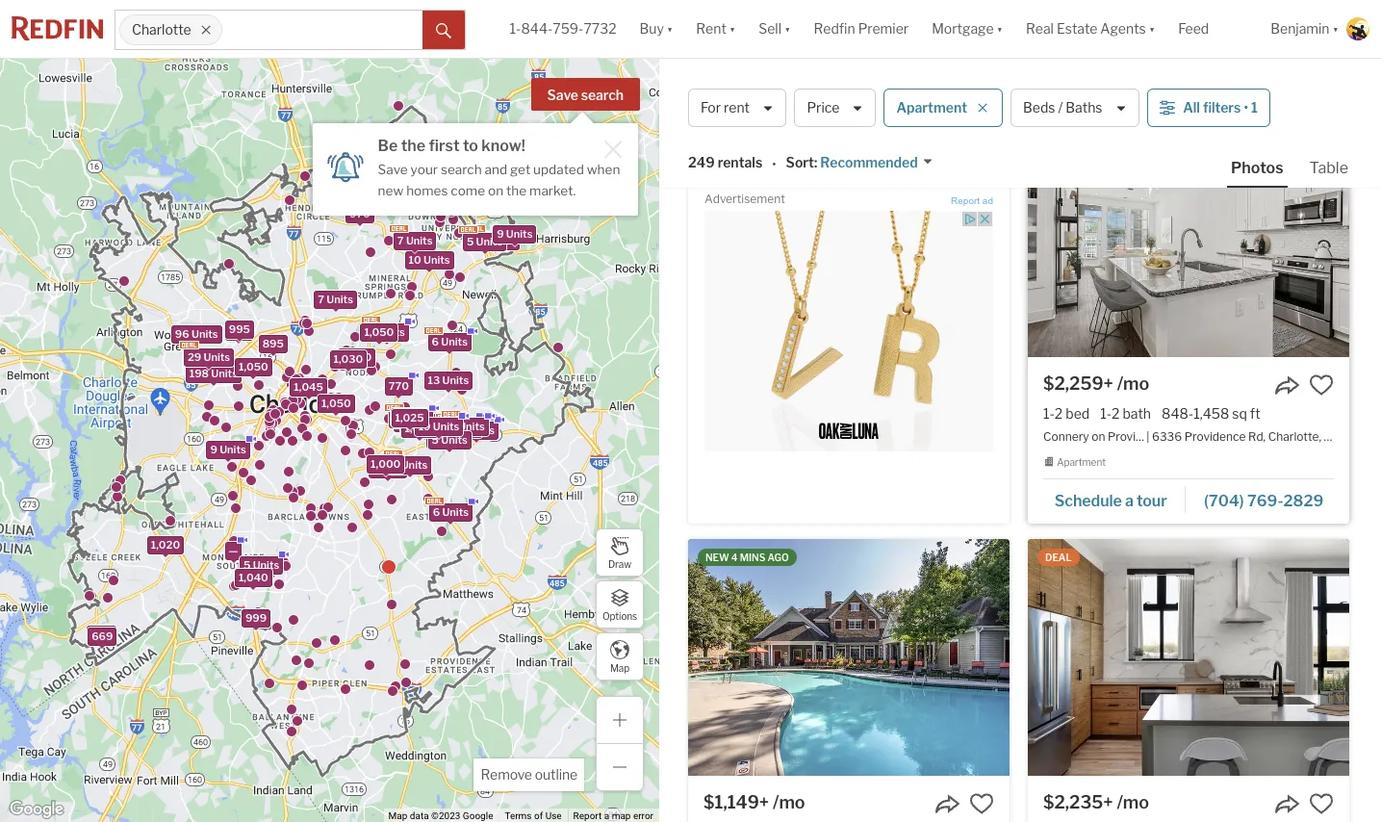 Task type: vqa. For each thing, say whether or not it's contained in the screenshot.
favorite button option corresponding to $2,235+ /mo
yes



Task type: locate. For each thing, give the bounding box(es) containing it.
rentals
[[718, 154, 763, 171]]

2 providence from the left
[[1185, 430, 1247, 444]]

9 units right 15
[[497, 227, 533, 240]]

favorite button checkbox for $1,149+ /mo
[[970, 791, 995, 816]]

▾ for rent ▾
[[730, 21, 736, 37]]

of
[[534, 811, 543, 822]]

buy ▾ button
[[628, 0, 685, 58]]

1 vertical spatial charlotte
[[689, 78, 785, 103]]

1 ▾ from the left
[[667, 21, 673, 37]]

0 vertical spatial •
[[1245, 100, 1249, 116]]

(704) for (704) 707-3359
[[1205, 73, 1245, 91]]

save inside save search button
[[548, 87, 579, 103]]

1 park from the left
[[1082, 11, 1107, 25]]

1 vertical spatial report
[[574, 811, 602, 822]]

▾ left the user photo
[[1333, 21, 1340, 37]]

4 right new
[[732, 551, 738, 563]]

deep
[[807, 11, 836, 25]]

• left the sort
[[773, 156, 777, 172]]

rent right for
[[950, 78, 998, 103]]

(704) left 769-
[[1205, 492, 1245, 510]]

1 providence from the left
[[1108, 430, 1170, 444]]

▾ for buy ▾
[[667, 21, 673, 37]]

submit search image
[[436, 23, 452, 38]]

0 vertical spatial schedule
[[1055, 73, 1123, 91]]

the
[[401, 137, 426, 155], [507, 183, 527, 198]]

2
[[1055, 405, 1063, 422], [1112, 405, 1120, 422]]

1,040
[[238, 571, 268, 584]]

1 vertical spatial favorite button image
[[1310, 791, 1335, 816]]

schedule up deal
[[1055, 492, 1123, 510]]

1 vertical spatial search
[[441, 162, 482, 177]]

1 horizontal spatial search
[[581, 87, 624, 103]]

providence down bath
[[1108, 430, 1170, 444]]

0 horizontal spatial on
[[488, 183, 504, 198]]

1 horizontal spatial park
[[1230, 11, 1255, 25]]

1 horizontal spatial charlotte
[[689, 78, 785, 103]]

save search button
[[531, 78, 640, 111]]

0 horizontal spatial 7 units
[[318, 292, 353, 305]]

at
[[742, 11, 753, 25], [1110, 11, 1121, 25]]

1,025
[[395, 410, 424, 424], [395, 411, 424, 424]]

(704) up filters
[[1205, 73, 1245, 91]]

be the first to know!
[[378, 137, 526, 155]]

2829
[[1284, 492, 1324, 510]]

a down connery on providence
[[1126, 492, 1134, 510]]

1 horizontal spatial on
[[1092, 430, 1106, 444]]

feed button
[[1167, 0, 1260, 58]]

1,045
[[294, 380, 323, 393]]

a for (704) 707-3359
[[1126, 73, 1134, 91]]

rent inside rent ▾ dropdown button
[[697, 21, 727, 37]]

• for all filters • 1
[[1245, 100, 1249, 116]]

769-
[[1248, 492, 1284, 510]]

on right connery
[[1092, 430, 1106, 444]]

$2,259+ /mo
[[1044, 373, 1150, 394]]

southpark
[[1123, 11, 1181, 25]]

5 down 19 units
[[432, 433, 439, 447]]

save search
[[548, 87, 624, 103]]

9 units down 198 units
[[210, 443, 246, 456]]

0 vertical spatial rent
[[697, 21, 727, 37]]

on
[[488, 183, 504, 198], [1092, 430, 1106, 444]]

0 vertical spatial schedule a tour
[[1055, 73, 1168, 91]]

save your search and get updated when new homes come on the market.
[[378, 162, 621, 198]]

the right be
[[401, 137, 426, 155]]

apartment down "estate"
[[1058, 38, 1107, 49]]

map down options
[[610, 662, 630, 674]]

848-
[[1162, 405, 1194, 422]]

redfin
[[814, 21, 856, 37]]

report a map error
[[574, 811, 654, 822]]

for
[[701, 100, 721, 116]]

1 horizontal spatial map
[[610, 662, 630, 674]]

charlotte for charlotte apartments for rent
[[689, 78, 785, 103]]

1 horizontal spatial •
[[1245, 100, 1249, 116]]

0 horizontal spatial 9
[[210, 443, 217, 456]]

0 horizontal spatial report
[[574, 811, 602, 822]]

1 vertical spatial schedule a tour
[[1055, 492, 1168, 510]]

▾ for benjamin ▾
[[1333, 21, 1340, 37]]

| left 'deep'
[[801, 11, 804, 25]]

0 horizontal spatial 1,050
[[238, 359, 268, 373]]

1,050 up 770
[[364, 325, 394, 338]]

0 vertical spatial save
[[548, 87, 579, 103]]

charlotte,
[[891, 11, 944, 25], [1274, 11, 1327, 25], [1269, 430, 1322, 444]]

schedule a tour up baths
[[1055, 73, 1168, 91]]

save up new
[[378, 162, 408, 177]]

7 units up 1,030
[[318, 292, 353, 305]]

dr,
[[1257, 11, 1272, 25]]

1 vertical spatial 9
[[210, 443, 217, 456]]

▾
[[667, 21, 673, 37], [730, 21, 736, 37], [785, 21, 791, 37], [997, 21, 1004, 37], [1150, 21, 1156, 37], [1333, 21, 1340, 37]]

1,000
[[341, 350, 371, 364], [405, 422, 435, 435], [404, 422, 434, 435], [370, 457, 400, 471], [373, 462, 403, 475]]

96
[[175, 327, 189, 341]]

photos button
[[1228, 158, 1306, 188]]

tour for (704) 769-2829
[[1137, 492, 1168, 510]]

schedule a tour button up baths
[[1044, 66, 1187, 95]]

6 units down 19
[[391, 458, 427, 472]]

1 horizontal spatial 9 units
[[497, 227, 533, 240]]

| for tindall park at southpark
[[1153, 11, 1156, 25]]

tour down 6336
[[1137, 492, 1168, 510]]

▾ right mortgage at the right top of page
[[997, 21, 1004, 37]]

apartment inside "button"
[[897, 100, 968, 116]]

schedule a tour button down connery on providence
[[1044, 485, 1187, 514]]

2 favorite button image from the top
[[1310, 791, 1335, 816]]

7732
[[584, 21, 617, 37]]

1 horizontal spatial rent
[[950, 78, 998, 103]]

map button
[[596, 633, 644, 681]]

0 horizontal spatial 2
[[1055, 405, 1063, 422]]

abode
[[704, 11, 740, 25]]

0 vertical spatial 9
[[497, 227, 504, 240]]

buy
[[640, 21, 664, 37]]

a down agents
[[1126, 73, 1134, 91]]

0 horizontal spatial save
[[378, 162, 408, 177]]

6 down 8 on the bottom of the page
[[391, 458, 399, 472]]

0 horizontal spatial at
[[742, 11, 753, 25]]

1- left 759-
[[510, 21, 521, 37]]

nc left the user photo
[[1330, 11, 1347, 25]]

rent ▾ button
[[685, 0, 748, 58]]

1 horizontal spatial 1-
[[1044, 405, 1055, 422]]

1 horizontal spatial report
[[952, 195, 980, 206]]

report for report a map error
[[574, 811, 602, 822]]

search inside button
[[581, 87, 624, 103]]

rent
[[724, 100, 750, 116]]

new
[[378, 183, 404, 198]]

0 horizontal spatial 9 units
[[210, 443, 246, 456]]

6 up 13
[[432, 335, 439, 348]]

2 horizontal spatial 4
[[732, 551, 738, 563]]

tour inside the request a tour button
[[794, 73, 824, 91]]

1 horizontal spatial |
[[1147, 430, 1150, 444]]

1 horizontal spatial 7
[[397, 233, 404, 247]]

a right request
[[782, 73, 790, 91]]

5 left 11 at the bottom of the page
[[441, 420, 448, 433]]

1 2 from the left
[[1055, 405, 1063, 422]]

1 vertical spatial map
[[389, 811, 408, 822]]

/mo
[[1118, 373, 1150, 394], [773, 792, 806, 812], [1118, 792, 1150, 812]]

save inside save your search and get updated when new homes come on the market.
[[378, 162, 408, 177]]

recommended
[[821, 154, 918, 171]]

1- up connery on providence
[[1101, 405, 1112, 422]]

1 vertical spatial 9 units
[[210, 443, 246, 456]]

0 vertical spatial report
[[952, 195, 980, 206]]

| left 6336
[[1147, 430, 1150, 444]]

your
[[411, 162, 438, 177]]

6 units down 11 at the bottom of the page
[[433, 505, 469, 519]]

report left map
[[574, 811, 602, 822]]

895
[[262, 336, 284, 350]]

7 units
[[397, 233, 432, 247], [318, 292, 353, 305], [443, 422, 478, 435]]

1 vertical spatial •
[[773, 156, 777, 172]]

save down 1-844-759-7732 link
[[548, 87, 579, 103]]

1 favorite button image from the top
[[1310, 372, 1335, 397]]

▾ inside "link"
[[1150, 21, 1156, 37]]

0 horizontal spatial providence
[[1108, 430, 1170, 444]]

4 ▾ from the left
[[997, 21, 1004, 37]]

4
[[459, 423, 466, 437], [430, 432, 438, 445], [732, 551, 738, 563]]

0 vertical spatial 7
[[397, 233, 404, 247]]

a for (704) 769-2829
[[1126, 492, 1134, 510]]

request
[[718, 73, 779, 91]]

providence down '1,458'
[[1185, 430, 1247, 444]]

970
[[349, 207, 370, 220]]

/
[[1059, 100, 1064, 116]]

None search field
[[223, 11, 423, 49]]

1 horizontal spatial 2
[[1112, 405, 1120, 422]]

connery
[[1044, 430, 1090, 444]]

3 units
[[369, 325, 405, 339]]

2 horizontal spatial 7 units
[[443, 422, 478, 435]]

new 4 mins ago
[[706, 551, 789, 563]]

map data ©2023 google
[[389, 811, 494, 822]]

2 horizontal spatial 1,050
[[364, 325, 394, 338]]

report ad button
[[952, 195, 994, 210]]

2 2 from the left
[[1112, 405, 1120, 422]]

0 horizontal spatial tindall
[[1044, 11, 1080, 25]]

1 horizontal spatial tindall
[[1191, 11, 1227, 25]]

1 vertical spatial save
[[378, 162, 408, 177]]

1 schedule a tour button from the top
[[1044, 66, 1187, 95]]

844-
[[521, 21, 553, 37]]

rent
[[697, 21, 727, 37], [950, 78, 998, 103]]

user photo image
[[1347, 17, 1370, 40]]

tour up price
[[794, 73, 824, 91]]

1- left bed
[[1044, 405, 1055, 422]]

9 right 15
[[497, 227, 504, 240]]

1- for 1-2 bath
[[1101, 405, 1112, 422]]

0 vertical spatial 6 units
[[432, 335, 467, 348]]

▾ for mortgage ▾
[[997, 21, 1004, 37]]

0 horizontal spatial park
[[1082, 11, 1107, 25]]

▾ right buy
[[667, 21, 673, 37]]

1,050 down 895
[[238, 359, 268, 373]]

0 vertical spatial 6
[[432, 335, 439, 348]]

3 ▾ from the left
[[785, 21, 791, 37]]

•
[[1245, 100, 1249, 116], [773, 156, 777, 172]]

7 units right 19
[[443, 422, 478, 435]]

0 vertical spatial map
[[610, 662, 630, 674]]

7 units up 10
[[397, 233, 432, 247]]

• inside all filters • 1 button
[[1245, 100, 1249, 116]]

1 schedule from the top
[[1055, 73, 1123, 91]]

• left 1
[[1245, 100, 1249, 116]]

1 vertical spatial schedule
[[1055, 492, 1123, 510]]

schedule up baths
[[1055, 73, 1123, 91]]

a left map
[[605, 811, 610, 822]]

report inside button
[[952, 195, 980, 206]]

995
[[228, 322, 250, 336]]

save for save search
[[548, 87, 579, 103]]

6 ▾ from the left
[[1333, 21, 1340, 37]]

redfin premier
[[814, 21, 909, 37]]

schedule a tour
[[1055, 73, 1168, 91], [1055, 492, 1168, 510]]

apartment down rent ▾
[[718, 38, 767, 49]]

• inside 249 rentals •
[[773, 156, 777, 172]]

all filters • 1 button
[[1148, 89, 1271, 127]]

0 vertical spatial 7 units
[[397, 233, 432, 247]]

7
[[397, 233, 404, 247], [318, 292, 324, 305], [443, 422, 449, 435]]

schedule for (704) 707-3359
[[1055, 73, 1123, 91]]

0 vertical spatial search
[[581, 87, 624, 103]]

a for (704) 257-8179
[[782, 73, 790, 91]]

1 horizontal spatial providence
[[1185, 430, 1247, 444]]

/mo right $1,149+
[[773, 792, 806, 812]]

/mo right $2,235+
[[1118, 792, 1150, 812]]

1,050
[[364, 325, 394, 338], [238, 359, 268, 373], [321, 397, 351, 410]]

1 horizontal spatial 1,050
[[321, 397, 351, 410]]

1 horizontal spatial save
[[548, 87, 579, 103]]

map for map data ©2023 google
[[389, 811, 408, 822]]

2 ▾ from the left
[[730, 21, 736, 37]]

search down "7732"
[[581, 87, 624, 103]]

0 horizontal spatial rent
[[697, 21, 727, 37]]

2 left bed
[[1055, 405, 1063, 422]]

0 horizontal spatial 1-
[[510, 21, 521, 37]]

2 schedule a tour button from the top
[[1044, 485, 1187, 514]]

0 horizontal spatial map
[[389, 811, 408, 822]]

• for 249 rentals •
[[773, 156, 777, 172]]

be the first to know! dialog
[[313, 112, 638, 215]]

6 units up 13 units
[[432, 335, 467, 348]]

0 horizontal spatial the
[[401, 137, 426, 155]]

homes
[[407, 183, 448, 198]]

▾ left 6023 in the top of the page
[[1150, 21, 1156, 37]]

sell
[[759, 21, 782, 37]]

1-844-759-7732 link
[[510, 21, 617, 37]]

2 schedule a tour from the top
[[1055, 492, 1168, 510]]

1,050 down 1,045
[[321, 397, 351, 410]]

4 units
[[459, 423, 495, 437], [430, 432, 466, 445]]

tour
[[794, 73, 824, 91], [1137, 73, 1168, 91], [1137, 492, 1168, 510]]

on inside save your search and get updated when new homes come on the market.
[[488, 183, 504, 198]]

0 horizontal spatial search
[[441, 162, 482, 177]]

▾ right sell
[[785, 21, 791, 37]]

the down get
[[507, 183, 527, 198]]

tour down agents
[[1137, 73, 1168, 91]]

1 vertical spatial the
[[507, 183, 527, 198]]

2 schedule from the top
[[1055, 492, 1123, 510]]

charlotte, right dr, at the right top of the page
[[1274, 11, 1327, 25]]

10
[[408, 253, 421, 266]]

favorite button image
[[1310, 372, 1335, 397], [1310, 791, 1335, 816]]

map region
[[0, 2, 771, 822]]

rent ▾ button
[[697, 0, 736, 58]]

map left the data
[[389, 811, 408, 822]]

0 horizontal spatial charlotte
[[132, 22, 191, 38]]

2 vertical spatial 1,050
[[321, 397, 351, 410]]

0 horizontal spatial 7
[[318, 292, 324, 305]]

$2,259+
[[1044, 373, 1114, 394]]

schedule a tour for (704) 769-2829
[[1055, 492, 1168, 510]]

1 horizontal spatial 7 units
[[397, 233, 432, 247]]

0 vertical spatial favorite button image
[[1310, 372, 1335, 397]]

0 vertical spatial schedule a tour button
[[1044, 66, 1187, 95]]

4 left 11 at the bottom of the page
[[430, 432, 438, 445]]

rent right buy ▾
[[697, 21, 727, 37]]

5 ▾ from the left
[[1150, 21, 1156, 37]]

1-2 bed
[[1044, 405, 1090, 422]]

apartment down 257-
[[897, 100, 968, 116]]

a inside button
[[782, 73, 790, 91]]

249 rentals •
[[689, 154, 777, 172]]

650
[[90, 628, 112, 641]]

$2,235+
[[1044, 792, 1114, 812]]

2 horizontal spatial |
[[1153, 11, 1156, 25]]

benjamin
[[1271, 21, 1331, 37]]

2 horizontal spatial 7
[[443, 422, 449, 435]]

report left ad
[[952, 195, 980, 206]]

1 vertical spatial 1,050
[[238, 359, 268, 373]]

favorite button image for $2,259+ /mo
[[1310, 372, 1335, 397]]

charlotte
[[132, 22, 191, 38], [689, 78, 785, 103]]

1 schedule a tour from the top
[[1055, 73, 1168, 91]]

map inside button
[[610, 662, 630, 674]]

come
[[451, 183, 485, 198]]

1 horizontal spatial the
[[507, 183, 527, 198]]

remove apartment image
[[978, 102, 989, 114]]

nc left 28226 at the bottom of the page
[[1325, 430, 1342, 444]]

1 vertical spatial schedule a tour button
[[1044, 485, 1187, 514]]

1 vertical spatial 7
[[318, 292, 324, 305]]

3359
[[1283, 73, 1324, 91]]

favorite button image for $2,235+ /mo
[[1310, 791, 1335, 816]]

schedule a tour down connery on providence
[[1055, 492, 1168, 510]]

4 right 19
[[459, 423, 466, 437]]

2 left bath
[[1112, 405, 1120, 422]]

0 vertical spatial charlotte
[[132, 22, 191, 38]]

▾ left sell
[[730, 21, 736, 37]]

agents
[[1101, 21, 1147, 37]]

0 horizontal spatial •
[[773, 156, 777, 172]]

1 horizontal spatial at
[[1110, 11, 1121, 25]]

| left 6023 in the top of the page
[[1153, 11, 1156, 25]]

15 units
[[475, 233, 516, 247]]

providence for 6336
[[1185, 430, 1247, 444]]

/mo up bath
[[1118, 373, 1150, 394]]

2 horizontal spatial 1-
[[1101, 405, 1112, 422]]

6 down 19 units
[[433, 505, 440, 519]]

on down and
[[488, 183, 504, 198]]

search up the come
[[441, 162, 482, 177]]

0 vertical spatial on
[[488, 183, 504, 198]]

9 down 198 units
[[210, 443, 217, 456]]

(704) left 257-
[[866, 73, 906, 91]]

favorite button checkbox
[[1310, 372, 1335, 397], [970, 791, 995, 816], [1310, 791, 1335, 816]]



Task type: describe. For each thing, give the bounding box(es) containing it.
2 for bed
[[1055, 405, 1063, 422]]

1 vertical spatial 7 units
[[318, 292, 353, 305]]

sell ▾ button
[[748, 0, 803, 58]]

ct,
[[874, 11, 889, 25]]

tour for (704) 257-8179
[[794, 73, 824, 91]]

1 tindall from the left
[[1044, 11, 1080, 25]]

the inside save your search and get updated when new homes come on the market.
[[507, 183, 527, 198]]

remove outline button
[[474, 759, 585, 792]]

(704) 769-2829
[[1205, 492, 1324, 510]]

buy ▾
[[640, 21, 673, 37]]

charlotte, right ct,
[[891, 11, 944, 25]]

13
[[428, 374, 440, 387]]

(704) for (704) 257-8179
[[866, 73, 906, 91]]

2 vertical spatial 6
[[433, 505, 440, 519]]

198 units
[[189, 367, 237, 380]]

schedule a tour button for (704) 769-2829
[[1044, 485, 1187, 514]]

| for connery on providence
[[1147, 430, 1150, 444]]

1 at from the left
[[742, 11, 753, 25]]

▾ for sell ▾
[[785, 21, 791, 37]]

5 up '999'
[[243, 558, 250, 572]]

669
[[91, 629, 113, 643]]

mortgage ▾ button
[[932, 0, 1004, 58]]

| 6336 providence rd, charlotte, nc 28226
[[1147, 430, 1380, 444]]

1,030
[[333, 352, 363, 366]]

0 vertical spatial 1,050
[[364, 325, 394, 338]]

5 left 15
[[467, 235, 474, 248]]

(704) 707-3359
[[1205, 73, 1324, 91]]

1-2 bath
[[1101, 405, 1152, 422]]

nc left 28269
[[947, 11, 964, 25]]

options button
[[596, 581, 644, 629]]

2 925 from the top
[[228, 324, 249, 337]]

:
[[815, 154, 818, 171]]

favorite button checkbox for $2,235+ /mo
[[1310, 791, 1335, 816]]

/mo for $2,235+ /mo
[[1118, 792, 1150, 812]]

19
[[418, 419, 430, 433]]

1- for 1-2 bed
[[1044, 405, 1055, 422]]

premier
[[859, 21, 909, 37]]

2 tindall from the left
[[1191, 11, 1227, 25]]

28210
[[1349, 11, 1382, 25]]

ad
[[983, 195, 994, 206]]

1 horizontal spatial 9
[[497, 227, 504, 240]]

map
[[612, 811, 631, 822]]

tindall park at southpark
[[1044, 11, 1181, 25]]

28226
[[1344, 430, 1380, 444]]

advertisement
[[705, 192, 786, 206]]

(704) for (704) 769-2829
[[1205, 492, 1245, 510]]

terms of use link
[[505, 811, 562, 822]]

6023
[[1159, 11, 1189, 25]]

draw button
[[596, 529, 644, 577]]

filters
[[1204, 100, 1242, 116]]

remove
[[481, 767, 532, 783]]

3
[[369, 325, 376, 339]]

apartment button
[[885, 89, 1004, 127]]

providence for on
[[1108, 430, 1170, 444]]

707-
[[1248, 73, 1283, 91]]

price
[[807, 100, 840, 116]]

apartment down connery
[[1058, 456, 1107, 468]]

map for map
[[610, 662, 630, 674]]

(704) 707-3359 link
[[1187, 64, 1335, 97]]

848-1,458 sq ft
[[1162, 405, 1261, 422]]

0 vertical spatial the
[[401, 137, 426, 155]]

198
[[189, 367, 209, 380]]

table button
[[1306, 158, 1353, 186]]

1 vertical spatial on
[[1092, 430, 1106, 444]]

19 units
[[418, 419, 459, 433]]

1
[[1252, 100, 1259, 116]]

999
[[245, 611, 266, 624]]

1 horizontal spatial 4
[[459, 423, 466, 437]]

6336
[[1153, 430, 1183, 444]]

1-844-759-7732
[[510, 21, 617, 37]]

benjamin ▾
[[1271, 21, 1340, 37]]

| 6023 tindall park dr, charlotte, nc 28210
[[1153, 11, 1382, 25]]

bath
[[1123, 405, 1152, 422]]

schedule a tour button for (704) 707-3359
[[1044, 66, 1187, 95]]

search inside save your search and get updated when new homes come on the market.
[[441, 162, 482, 177]]

sort
[[786, 154, 815, 171]]

8
[[393, 412, 400, 426]]

redfin premier button
[[803, 0, 921, 58]]

save for save your search and get updated when new homes come on the market.
[[378, 162, 408, 177]]

google
[[463, 811, 494, 822]]

request a tour
[[718, 73, 824, 91]]

beds / baths
[[1024, 100, 1103, 116]]

tour for (704) 707-3359
[[1137, 73, 1168, 91]]

remove outline
[[481, 767, 578, 783]]

759-
[[553, 21, 584, 37]]

request a tour button
[[704, 66, 845, 95]]

real estate agents ▾
[[1027, 21, 1156, 37]]

ad region
[[705, 211, 994, 452]]

feed
[[1179, 21, 1210, 37]]

0 vertical spatial 9 units
[[497, 227, 533, 240]]

rd,
[[1249, 430, 1267, 444]]

5 right 19
[[449, 419, 456, 432]]

2 for bath
[[1112, 405, 1120, 422]]

abode at parkside | deep green ct, charlotte, nc 28269
[[704, 11, 1003, 25]]

mortgage
[[932, 21, 994, 37]]

1 vertical spatial 6 units
[[391, 458, 427, 472]]

favorite button image
[[970, 791, 995, 816]]

outline
[[535, 767, 578, 783]]

ft
[[1251, 405, 1261, 422]]

13 units
[[428, 374, 469, 387]]

0 horizontal spatial 4
[[430, 432, 438, 445]]

price button
[[795, 89, 877, 127]]

report for report ad
[[952, 195, 980, 206]]

2 vertical spatial 7 units
[[443, 422, 478, 435]]

schedule a tour for (704) 707-3359
[[1055, 73, 1168, 91]]

2 vertical spatial 6 units
[[433, 505, 469, 519]]

/mo for $1,149+ /mo
[[773, 792, 806, 812]]

favorite button checkbox for $2,259+ /mo
[[1310, 372, 1335, 397]]

all filters • 1
[[1184, 100, 1259, 116]]

5 left 19
[[397, 415, 405, 429]]

deal
[[1046, 551, 1072, 563]]

charlotte for charlotte
[[132, 22, 191, 38]]

charlotte, right rd,
[[1269, 430, 1322, 444]]

29 units
[[187, 350, 230, 363]]

estate
[[1057, 21, 1098, 37]]

1,458
[[1194, 405, 1230, 422]]

error
[[634, 811, 654, 822]]

1- for 1-844-759-7732
[[510, 21, 521, 37]]

buy ▾ button
[[640, 0, 673, 58]]

1 vertical spatial 6
[[391, 458, 399, 472]]

15
[[475, 233, 487, 247]]

photo of 6336 providence rd, charlotte, nc 28226 image
[[1029, 120, 1350, 357]]

29
[[187, 350, 201, 363]]

1 925 from the top
[[228, 323, 249, 337]]

photo of 1932 hawkins st, charlotte, nc 28203 image
[[1029, 539, 1350, 776]]

table
[[1310, 159, 1349, 177]]

market.
[[530, 183, 576, 198]]

options
[[603, 610, 638, 622]]

2 park from the left
[[1230, 11, 1255, 25]]

schedule for (704) 769-2829
[[1055, 492, 1123, 510]]

remove charlotte image
[[201, 24, 212, 36]]

for rent
[[701, 100, 750, 116]]

photo of 1301 ivy meadow dr, charlotte, nc 28213 image
[[689, 539, 1010, 776]]

(704) 769-2829 link
[[1187, 483, 1335, 516]]

2 vertical spatial 7
[[443, 422, 449, 435]]

parkside
[[756, 11, 803, 25]]

when
[[587, 162, 621, 177]]

google image
[[5, 797, 68, 822]]

1 vertical spatial rent
[[950, 78, 998, 103]]

2 at from the left
[[1110, 11, 1121, 25]]

96 units
[[175, 327, 218, 341]]

sell ▾
[[759, 21, 791, 37]]

0 horizontal spatial |
[[801, 11, 804, 25]]

$2,235+ /mo
[[1044, 792, 1150, 812]]

/mo for $2,259+ /mo
[[1118, 373, 1150, 394]]

11
[[451, 421, 462, 435]]

mortgage ▾
[[932, 21, 1004, 37]]



